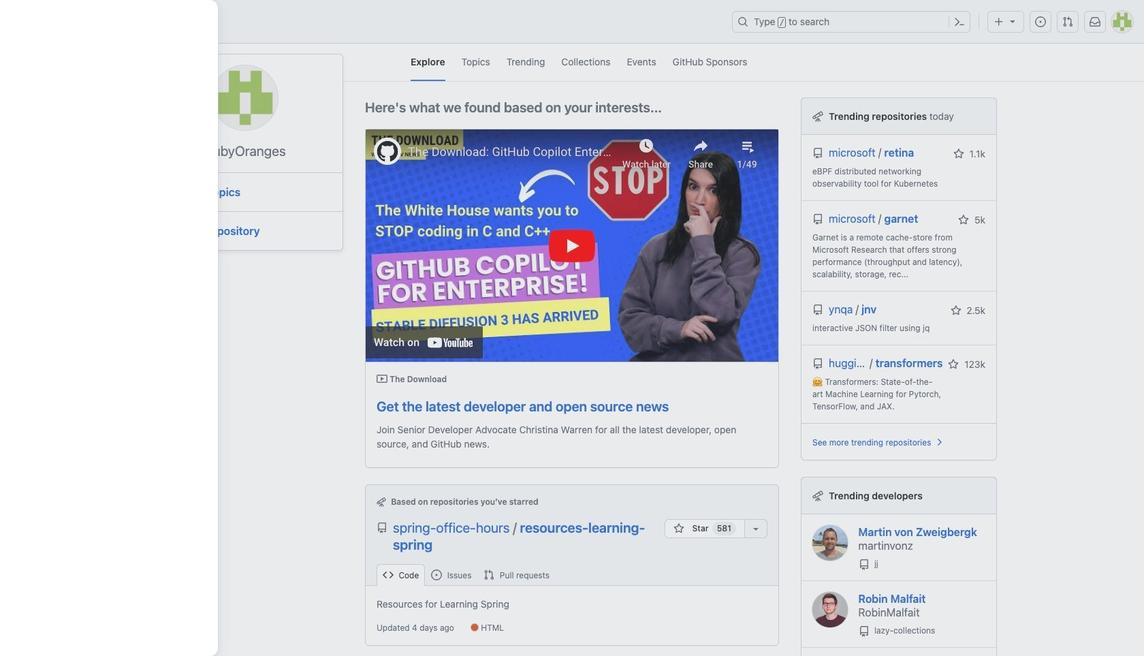 Task type: vqa. For each thing, say whether or not it's contained in the screenshot.
these results are generated by github computers element
yes



Task type: describe. For each thing, give the bounding box(es) containing it.
issue opened image
[[1036, 16, 1047, 27]]

these results are generated by github computers image for 1st the these results are generated by github computers element
[[813, 111, 824, 122]]

these results are generated by github computers image for 1st the these results are generated by github computers element from the bottom
[[813, 491, 824, 502]]

2 repo image from the top
[[813, 214, 824, 225]]

2 these results are generated by github computers element from the top
[[813, 489, 824, 503]]

this recommendation was generated by github computers element
[[377, 497, 391, 507]]

triangle down image
[[1008, 16, 1019, 27]]

2 vertical spatial repo image
[[859, 626, 870, 637]]

plus image
[[994, 16, 1005, 27]]

581 users starred this repository element
[[713, 522, 737, 536]]

git pull request image
[[1063, 16, 1074, 27]]

command palette image
[[955, 16, 966, 27]]

add this repository to a list image
[[751, 523, 762, 534]]

star image for first repo image from the top of the page
[[954, 149, 965, 159]]

0 vertical spatial repo image
[[377, 523, 388, 533]]



Task type: locate. For each thing, give the bounding box(es) containing it.
repo image
[[813, 148, 824, 159], [813, 214, 824, 225], [813, 305, 824, 316], [813, 358, 824, 369]]

chevron right image
[[935, 437, 945, 448]]

notifications image
[[1090, 16, 1101, 27]]

0 vertical spatial these results are generated by github computers image
[[813, 111, 824, 122]]

repo image
[[377, 523, 388, 533], [859, 559, 870, 570], [859, 626, 870, 637]]

1 vertical spatial these results are generated by github computers image
[[813, 491, 824, 502]]

star image
[[954, 149, 965, 159], [959, 215, 970, 226], [951, 305, 962, 316], [949, 359, 960, 370], [674, 523, 685, 534]]

4 repo image from the top
[[813, 358, 824, 369]]

1 these results are generated by github computers element from the top
[[813, 109, 824, 123]]

1 vertical spatial these results are generated by github computers element
[[813, 489, 824, 503]]

1 repo image from the top
[[813, 148, 824, 159]]

3 repo image from the top
[[813, 305, 824, 316]]

these results are generated by github computers image
[[813, 111, 824, 122], [813, 491, 824, 502]]

star image for 3rd repo image from the bottom of the page
[[959, 215, 970, 226]]

2 these results are generated by github computers image from the top
[[813, 491, 824, 502]]

star image for 3rd repo image from the top
[[951, 305, 962, 316]]

these results are generated by github computers element
[[813, 109, 824, 123], [813, 489, 824, 503]]

video image
[[377, 373, 388, 384]]

star image for 4th repo image from the top
[[949, 359, 960, 370]]

0 vertical spatial these results are generated by github computers element
[[813, 109, 824, 123]]

repository menu element
[[366, 564, 779, 586]]

this recommendation was generated by github computers image
[[377, 497, 386, 507]]

1 vertical spatial repo image
[[859, 559, 870, 570]]

1 these results are generated by github computers image from the top
[[813, 111, 824, 122]]



